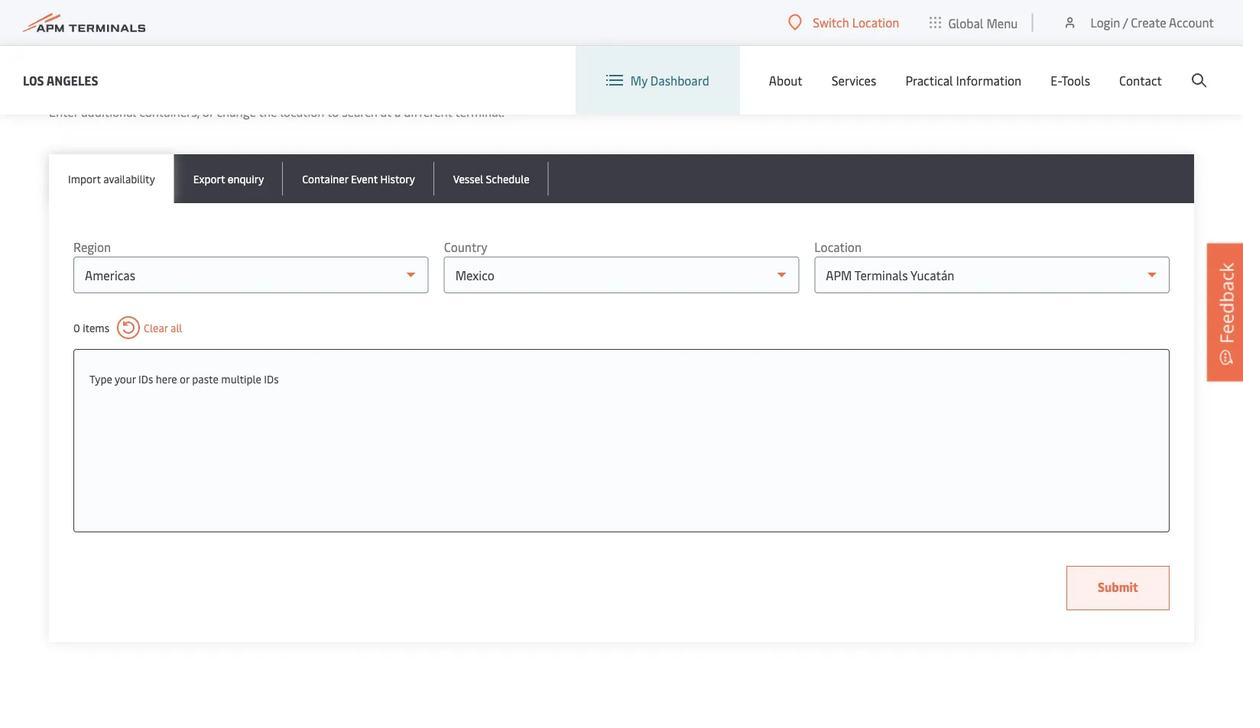Task type: vqa. For each thing, say whether or not it's contained in the screenshot.
E-TOOLS
yes



Task type: locate. For each thing, give the bounding box(es) containing it.
los angeles
[[23, 72, 98, 88]]

practical
[[905, 72, 953, 88]]

None text field
[[89, 365, 1154, 393]]

login
[[1090, 14, 1120, 31]]

location inside button
[[852, 14, 899, 31]]

additional
[[81, 104, 136, 120]]

event
[[351, 171, 378, 186]]

here
[[156, 372, 177, 386]]

contact button
[[1119, 46, 1162, 115]]

0 vertical spatial location
[[852, 14, 899, 31]]

global menu button
[[915, 0, 1033, 45]]

change
[[217, 104, 256, 120]]

container event history button
[[283, 154, 434, 203]]

practical information button
[[905, 46, 1022, 115]]

enter
[[49, 104, 78, 120]]

feedback
[[1214, 263, 1238, 344]]

0 vertical spatial or
[[202, 104, 214, 120]]

import availability button
[[49, 154, 174, 203]]

1 horizontal spatial or
[[202, 104, 214, 120]]

or
[[202, 104, 214, 120], [180, 372, 190, 386]]

services
[[832, 72, 876, 88]]

search
[[342, 104, 378, 120]]

export еnquiry button
[[174, 154, 283, 203]]

ids right multiple
[[264, 372, 279, 386]]

export еnquiry
[[193, 171, 264, 186]]

about button
[[769, 46, 802, 115]]

or right the here
[[180, 372, 190, 386]]

tab list
[[49, 154, 1194, 203]]

clear
[[144, 321, 168, 335]]

container
[[302, 171, 348, 186]]

vessel schedule button
[[434, 154, 549, 203]]

submit
[[1098, 579, 1138, 596]]

los
[[23, 72, 44, 88]]

import
[[68, 171, 101, 186]]

or left the change
[[202, 104, 214, 120]]

1 vertical spatial location
[[814, 239, 862, 255]]

1 vertical spatial or
[[180, 372, 190, 386]]

about
[[769, 72, 802, 88]]

tab list containing import availability
[[49, 154, 1194, 203]]

multiple
[[221, 372, 261, 386]]

country
[[444, 239, 487, 255]]

0 items
[[73, 321, 109, 335]]

container event history
[[302, 171, 415, 186]]

switch
[[813, 14, 849, 31]]

create
[[1131, 14, 1166, 31]]

submit button
[[1066, 566, 1170, 611]]

0 horizontal spatial or
[[180, 372, 190, 386]]

account
[[1169, 14, 1214, 31]]

login / create account link
[[1062, 0, 1214, 45]]

los angeles link
[[23, 71, 98, 90]]

availability
[[103, 171, 155, 186]]

2 ids from the left
[[264, 372, 279, 386]]

the
[[259, 104, 277, 120]]

search
[[49, 70, 113, 99]]

angeles
[[46, 72, 98, 88]]

tools
[[1061, 72, 1090, 88]]

0 horizontal spatial ids
[[138, 372, 153, 386]]

information
[[956, 72, 1022, 88]]

location
[[852, 14, 899, 31], [814, 239, 862, 255]]

1 horizontal spatial ids
[[264, 372, 279, 386]]

clear all
[[144, 321, 182, 335]]

all
[[171, 321, 182, 335]]

services button
[[832, 46, 876, 115]]

ids
[[138, 372, 153, 386], [264, 372, 279, 386]]

ids right your
[[138, 372, 153, 386]]

region
[[73, 239, 111, 255]]

/
[[1123, 14, 1128, 31]]

terminal.
[[455, 104, 504, 120]]

global menu
[[948, 14, 1018, 31]]

0
[[73, 321, 80, 335]]

e-
[[1051, 72, 1061, 88]]



Task type: describe. For each thing, give the bounding box(es) containing it.
vessel schedule
[[453, 171, 530, 186]]

history
[[380, 171, 415, 186]]

switch location button
[[788, 14, 899, 31]]

my
[[631, 72, 647, 88]]

dashboard
[[650, 72, 709, 88]]

paste
[[192, 372, 219, 386]]

a
[[395, 104, 401, 120]]

vessel
[[453, 171, 483, 186]]

items
[[83, 321, 109, 335]]

location
[[280, 104, 324, 120]]

practical information
[[905, 72, 1022, 88]]

e-tools button
[[1051, 46, 1090, 115]]

my dashboard
[[631, 72, 709, 88]]

contact
[[1119, 72, 1162, 88]]

menu
[[986, 14, 1018, 31]]

to
[[327, 104, 339, 120]]

clear all button
[[117, 316, 182, 339]]

feedback button
[[1207, 244, 1243, 381]]

e-tools
[[1051, 72, 1090, 88]]

different
[[404, 104, 452, 120]]

global
[[948, 14, 983, 31]]

schedule
[[486, 171, 530, 186]]

login / create account
[[1090, 14, 1214, 31]]

type
[[89, 372, 112, 386]]

switch location
[[813, 14, 899, 31]]

my dashboard button
[[606, 46, 709, 115]]

import availability
[[68, 171, 155, 186]]

containers,
[[139, 104, 199, 120]]

export
[[193, 171, 225, 186]]

at
[[381, 104, 392, 120]]

search again enter additional containers, or change the location to search at a different terminal.
[[49, 70, 504, 120]]

type your ids here or paste multiple ids
[[89, 372, 279, 386]]

еnquiry
[[228, 171, 264, 186]]

or inside search again enter additional containers, or change the location to search at a different terminal.
[[202, 104, 214, 120]]

again
[[118, 70, 169, 99]]

your
[[115, 372, 136, 386]]

1 ids from the left
[[138, 372, 153, 386]]



